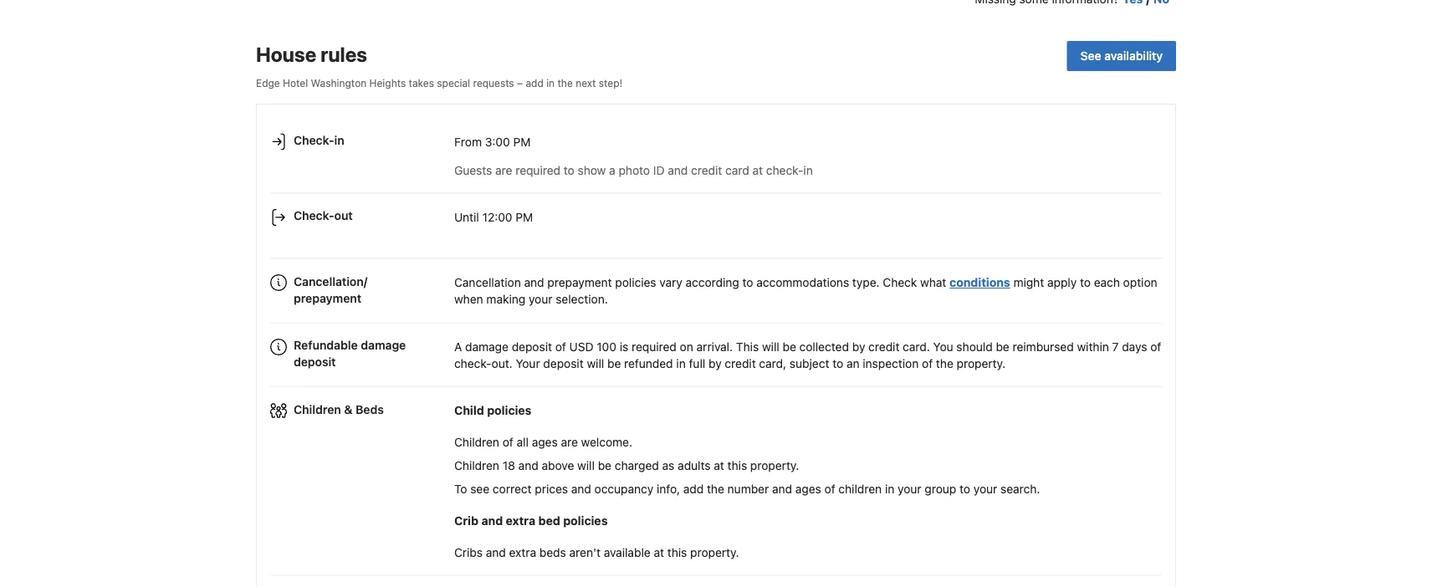 Task type: vqa. For each thing, say whether or not it's contained in the screenshot.
TO SEE CORRECT PRICES AND OCCUPANCY INFO, ADD THE NUMBER AND AGES OF CHILDREN IN YOUR GROUP TO YOUR SEARCH.
yes



Task type: locate. For each thing, give the bounding box(es) containing it.
extra for beds
[[509, 546, 536, 560]]

to see correct prices and occupancy info, add the number and ages of children in your group to your search.
[[454, 482, 1041, 496]]

0 horizontal spatial property.
[[690, 546, 739, 560]]

crib
[[454, 514, 479, 528]]

will up card, at the bottom right of page
[[762, 340, 780, 354]]

2 vertical spatial credit
[[725, 357, 756, 370]]

your
[[529, 293, 553, 306], [898, 482, 922, 496], [974, 482, 998, 496]]

extra left bed
[[506, 514, 536, 528]]

policies up aren't
[[563, 514, 608, 528]]

required
[[516, 163, 561, 177], [632, 340, 677, 354]]

check-
[[766, 163, 804, 177], [454, 357, 492, 370]]

in right children
[[885, 482, 895, 496]]

1 vertical spatial by
[[709, 357, 722, 370]]

your left search.
[[974, 482, 998, 496]]

check- down the hotel
[[294, 133, 334, 147]]

property. inside a damage deposit of usd 100 is required on arrival. this will be collected by credit card. you should be reimbursed within 7 days of check-out. your deposit will be refunded in full by credit card, subject to an inspection of the property.
[[957, 357, 1006, 370]]

edge hotel washington heights takes special requests – add in the next step!
[[256, 77, 623, 89]]

12:00 pm
[[483, 210, 533, 224]]

are
[[495, 163, 513, 177], [561, 436, 578, 449]]

of down card.
[[922, 357, 933, 370]]

arrival.
[[697, 340, 733, 354]]

1 vertical spatial ages
[[796, 482, 822, 496]]

damage up out.
[[465, 340, 509, 354]]

and right number
[[772, 482, 793, 496]]

of right days
[[1151, 340, 1162, 354]]

the down you
[[936, 357, 954, 370]]

an
[[847, 357, 860, 370]]

all
[[517, 436, 529, 449]]

0 horizontal spatial are
[[495, 163, 513, 177]]

deposit down the usd
[[543, 357, 584, 370]]

1 vertical spatial check-
[[454, 357, 492, 370]]

credit left card
[[691, 163, 722, 177]]

1 vertical spatial extra
[[509, 546, 536, 560]]

1 vertical spatial prepayment
[[294, 291, 362, 305]]

in right card
[[804, 163, 813, 177]]

your right making
[[529, 293, 553, 306]]

to left show
[[564, 163, 575, 177]]

your left group
[[898, 482, 922, 496]]

ages
[[532, 436, 558, 449], [796, 482, 822, 496]]

deposit up the your
[[512, 340, 552, 354]]

required up refunded on the bottom of the page
[[632, 340, 677, 354]]

making
[[487, 293, 526, 306]]

1 horizontal spatial required
[[632, 340, 677, 354]]

0 vertical spatial credit
[[691, 163, 722, 177]]

0 horizontal spatial prepayment
[[294, 291, 362, 305]]

child
[[454, 404, 484, 418]]

what
[[921, 276, 947, 290]]

0 horizontal spatial your
[[529, 293, 553, 306]]

2 vertical spatial at
[[654, 546, 664, 560]]

2 horizontal spatial at
[[753, 163, 763, 177]]

add
[[526, 77, 544, 89], [684, 482, 704, 496]]

1 check- from the top
[[294, 133, 334, 147]]

prices
[[535, 482, 568, 496]]

this right available
[[668, 546, 687, 560]]

a damage deposit of usd 100 is required on arrival. this will be collected by credit card. you should be reimbursed within 7 days of check-out. your deposit will be refunded in full by credit card, subject to an inspection of the property.
[[454, 340, 1162, 370]]

damage
[[361, 339, 406, 352], [465, 340, 509, 354]]

be down welcome.
[[598, 459, 612, 473]]

2 horizontal spatial policies
[[615, 276, 657, 290]]

property. up number
[[751, 459, 800, 473]]

prepayment up selection.
[[548, 276, 612, 290]]

2 horizontal spatial credit
[[869, 340, 900, 354]]

on
[[680, 340, 694, 354]]

conditions link
[[950, 276, 1011, 290]]

child policies
[[454, 404, 532, 418]]

3:00 pm
[[485, 135, 531, 149]]

this up to see correct prices and occupancy info, add the number and ages of children in your group to your search.
[[728, 459, 747, 473]]

at right available
[[654, 546, 664, 560]]

0 vertical spatial extra
[[506, 514, 536, 528]]

credit up "inspection"
[[869, 340, 900, 354]]

2 horizontal spatial property.
[[957, 357, 1006, 370]]

extra left beds
[[509, 546, 536, 560]]

prepayment
[[548, 276, 612, 290], [294, 291, 362, 305]]

in left the full
[[677, 357, 686, 370]]

deposit
[[512, 340, 552, 354], [294, 355, 336, 369], [543, 357, 584, 370]]

1 vertical spatial this
[[668, 546, 687, 560]]

edge
[[256, 77, 280, 89]]

property. down should
[[957, 357, 1006, 370]]

subject
[[790, 357, 830, 370]]

of
[[555, 340, 566, 354], [1151, 340, 1162, 354], [922, 357, 933, 370], [503, 436, 514, 449], [825, 482, 836, 496]]

1 vertical spatial check-
[[294, 209, 334, 223]]

children & beds
[[294, 402, 384, 416]]

are up above
[[561, 436, 578, 449]]

1 horizontal spatial at
[[714, 459, 725, 473]]

2 vertical spatial property.
[[690, 546, 739, 560]]

your
[[516, 357, 540, 370]]

deposit inside the refundable damage deposit
[[294, 355, 336, 369]]

property. down to see correct prices and occupancy info, add the number and ages of children in your group to your search.
[[690, 546, 739, 560]]

7
[[1113, 340, 1119, 354]]

2 vertical spatial children
[[454, 459, 500, 473]]

0 horizontal spatial credit
[[691, 163, 722, 177]]

check- down a
[[454, 357, 492, 370]]

2 check- from the top
[[294, 209, 334, 223]]

from
[[454, 135, 482, 149]]

prepayment inside cancellation/ prepayment
[[294, 291, 362, 305]]

policies left the vary
[[615, 276, 657, 290]]

the left the next
[[558, 77, 573, 89]]

by
[[853, 340, 866, 354], [709, 357, 722, 370]]

policies
[[615, 276, 657, 290], [487, 404, 532, 418], [563, 514, 608, 528]]

0 vertical spatial children
[[294, 402, 341, 416]]

0 vertical spatial the
[[558, 77, 573, 89]]

aren't
[[570, 546, 601, 560]]

–
[[517, 77, 523, 89]]

the down adults
[[707, 482, 725, 496]]

1 horizontal spatial are
[[561, 436, 578, 449]]

1 horizontal spatial ages
[[796, 482, 822, 496]]

by down arrival.
[[709, 357, 722, 370]]

to
[[564, 163, 575, 177], [743, 276, 754, 290], [1080, 276, 1091, 290], [833, 357, 844, 370], [960, 482, 971, 496]]

1 vertical spatial property.
[[751, 459, 800, 473]]

1 vertical spatial policies
[[487, 404, 532, 418]]

0 vertical spatial prepayment
[[548, 276, 612, 290]]

1 vertical spatial are
[[561, 436, 578, 449]]

0 horizontal spatial this
[[668, 546, 687, 560]]

hotel
[[283, 77, 308, 89]]

and
[[668, 163, 688, 177], [524, 276, 544, 290], [519, 459, 539, 473], [571, 482, 592, 496], [772, 482, 793, 496], [482, 514, 503, 528], [486, 546, 506, 560]]

add right –
[[526, 77, 544, 89]]

usd
[[570, 340, 594, 354]]

you
[[934, 340, 954, 354]]

0 horizontal spatial add
[[526, 77, 544, 89]]

and right cribs on the left bottom
[[486, 546, 506, 560]]

and right id
[[668, 163, 688, 177]]

&
[[344, 402, 353, 416]]

vary
[[660, 276, 683, 290]]

by up an
[[853, 340, 866, 354]]

to left each
[[1080, 276, 1091, 290]]

1 horizontal spatial policies
[[563, 514, 608, 528]]

see availability
[[1081, 49, 1163, 63]]

0 vertical spatial property.
[[957, 357, 1006, 370]]

0 horizontal spatial damage
[[361, 339, 406, 352]]

be up card, at the bottom right of page
[[783, 340, 797, 354]]

prepayment down cancellation/
[[294, 291, 362, 305]]

are down 3:00 pm
[[495, 163, 513, 177]]

0 vertical spatial at
[[753, 163, 763, 177]]

damage inside a damage deposit of usd 100 is required on arrival. this will be collected by credit card. you should be reimbursed within 7 days of check-out. your deposit will be refunded in full by credit card, subject to an inspection of the property.
[[465, 340, 509, 354]]

above
[[542, 459, 574, 473]]

accommodations
[[757, 276, 850, 290]]

credit
[[691, 163, 722, 177], [869, 340, 900, 354], [725, 357, 756, 370]]

a
[[454, 340, 462, 354]]

1 horizontal spatial this
[[728, 459, 747, 473]]

info,
[[657, 482, 680, 496]]

1 horizontal spatial damage
[[465, 340, 509, 354]]

refundable damage deposit
[[294, 339, 406, 369]]

0 vertical spatial required
[[516, 163, 561, 177]]

0 horizontal spatial by
[[709, 357, 722, 370]]

1 horizontal spatial the
[[707, 482, 725, 496]]

at right card
[[753, 163, 763, 177]]

0 vertical spatial policies
[[615, 276, 657, 290]]

1 vertical spatial required
[[632, 340, 677, 354]]

credit down this
[[725, 357, 756, 370]]

check- for in
[[294, 133, 334, 147]]

check- right card
[[766, 163, 804, 177]]

1 vertical spatial the
[[936, 357, 954, 370]]

children up see
[[454, 459, 500, 473]]

ages right all
[[532, 436, 558, 449]]

this
[[728, 459, 747, 473], [668, 546, 687, 560]]

beds
[[540, 546, 566, 560]]

requests
[[473, 77, 514, 89]]

1 vertical spatial at
[[714, 459, 725, 473]]

heights
[[370, 77, 406, 89]]

at right adults
[[714, 459, 725, 473]]

check- up cancellation/
[[294, 209, 334, 223]]

0 vertical spatial check-
[[294, 133, 334, 147]]

will down 100
[[587, 357, 604, 370]]

children for children of all ages are welcome.
[[454, 436, 500, 449]]

damage for a
[[465, 340, 509, 354]]

see
[[471, 482, 490, 496]]

add down adults
[[684, 482, 704, 496]]

deposit down refundable
[[294, 355, 336, 369]]

required down 3:00 pm
[[516, 163, 561, 177]]

0 horizontal spatial required
[[516, 163, 561, 177]]

damage inside the refundable damage deposit
[[361, 339, 406, 352]]

is
[[620, 340, 629, 354]]

children for children & beds
[[294, 402, 341, 416]]

check- for out
[[294, 209, 334, 223]]

damage right refundable
[[361, 339, 406, 352]]

check- inside a damage deposit of usd 100 is required on arrival. this will be collected by credit card. you should be reimbursed within 7 days of check-out. your deposit will be refunded in full by credit card, subject to an inspection of the property.
[[454, 357, 492, 370]]

0 horizontal spatial check-
[[454, 357, 492, 370]]

1 vertical spatial add
[[684, 482, 704, 496]]

to inside a damage deposit of usd 100 is required on arrival. this will be collected by credit card. you should be reimbursed within 7 days of check-out. your deposit will be refunded in full by credit card, subject to an inspection of the property.
[[833, 357, 844, 370]]

children left &
[[294, 402, 341, 416]]

deposit for refundable
[[294, 355, 336, 369]]

house rules
[[256, 43, 367, 66]]

1 horizontal spatial prepayment
[[548, 276, 612, 290]]

0 vertical spatial by
[[853, 340, 866, 354]]

this
[[736, 340, 759, 354]]

0 horizontal spatial ages
[[532, 436, 558, 449]]

to inside might apply to each option when making your selection.
[[1080, 276, 1091, 290]]

takes
[[409, 77, 434, 89]]

policies up all
[[487, 404, 532, 418]]

to right group
[[960, 482, 971, 496]]

to left an
[[833, 357, 844, 370]]

children down child
[[454, 436, 500, 449]]

1 horizontal spatial credit
[[725, 357, 756, 370]]

the
[[558, 77, 573, 89], [936, 357, 954, 370], [707, 482, 725, 496]]

1 vertical spatial children
[[454, 436, 500, 449]]

2 horizontal spatial the
[[936, 357, 954, 370]]

will right above
[[578, 459, 595, 473]]

check-in
[[294, 133, 345, 147]]

option
[[1124, 276, 1158, 290]]

1 horizontal spatial check-
[[766, 163, 804, 177]]

1 horizontal spatial add
[[684, 482, 704, 496]]

ages left children
[[796, 482, 822, 496]]

cancellation and prepayment policies vary according to accommodations type. check what conditions
[[454, 276, 1011, 290]]



Task type: describe. For each thing, give the bounding box(es) containing it.
18
[[503, 459, 515, 473]]

1 horizontal spatial property.
[[751, 459, 800, 473]]

group
[[925, 482, 957, 496]]

might apply to each option when making your selection.
[[454, 276, 1158, 306]]

correct
[[493, 482, 532, 496]]

should
[[957, 340, 993, 354]]

refundable
[[294, 339, 358, 352]]

0 vertical spatial ages
[[532, 436, 558, 449]]

house
[[256, 43, 317, 66]]

be down 100
[[608, 357, 621, 370]]

0 horizontal spatial policies
[[487, 404, 532, 418]]

crib and extra bed policies
[[454, 514, 608, 528]]

number
[[728, 482, 769, 496]]

next
[[576, 77, 596, 89]]

0 vertical spatial check-
[[766, 163, 804, 177]]

extra for bed
[[506, 514, 536, 528]]

card,
[[759, 357, 787, 370]]

see availability button
[[1068, 41, 1177, 71]]

washington
[[311, 77, 367, 89]]

until 12:00 pm
[[454, 210, 533, 224]]

1 vertical spatial credit
[[869, 340, 900, 354]]

0 vertical spatial are
[[495, 163, 513, 177]]

to
[[454, 482, 467, 496]]

charged
[[615, 459, 659, 473]]

photo
[[619, 163, 650, 177]]

cancellation/ prepayment
[[294, 274, 367, 305]]

in right –
[[547, 77, 555, 89]]

selection.
[[556, 293, 608, 306]]

0 horizontal spatial at
[[654, 546, 664, 560]]

children
[[839, 482, 882, 496]]

step!
[[599, 77, 623, 89]]

special
[[437, 77, 470, 89]]

0 vertical spatial this
[[728, 459, 747, 473]]

availability
[[1105, 49, 1163, 63]]

inspection
[[863, 357, 919, 370]]

refunded
[[624, 357, 673, 370]]

cancellation/
[[294, 274, 367, 288]]

in down washington
[[334, 133, 345, 147]]

to right according
[[743, 276, 754, 290]]

cribs
[[454, 546, 483, 560]]

of left all
[[503, 436, 514, 449]]

guests
[[454, 163, 492, 177]]

rules
[[321, 43, 367, 66]]

1 horizontal spatial by
[[853, 340, 866, 354]]

beds
[[356, 402, 384, 416]]

bed
[[539, 514, 561, 528]]

and up making
[[524, 276, 544, 290]]

of left children
[[825, 482, 836, 496]]

from 3:00 pm
[[454, 135, 531, 149]]

card.
[[903, 340, 931, 354]]

children of all ages are welcome.
[[454, 436, 633, 449]]

id
[[653, 163, 665, 177]]

out.
[[492, 357, 513, 370]]

full
[[689, 357, 706, 370]]

adults
[[678, 459, 711, 473]]

the inside a damage deposit of usd 100 is required on arrival. this will be collected by credit card. you should be reimbursed within 7 days of check-out. your deposit will be refunded in full by credit card, subject to an inspection of the property.
[[936, 357, 954, 370]]

required inside a damage deposit of usd 100 is required on arrival. this will be collected by credit card. you should be reimbursed within 7 days of check-out. your deposit will be refunded in full by credit card, subject to an inspection of the property.
[[632, 340, 677, 354]]

a
[[609, 163, 616, 177]]

children for children 18 and above will be charged as adults at this property.
[[454, 459, 500, 473]]

cancellation
[[454, 276, 521, 290]]

children 18 and above will be charged as adults at this property.
[[454, 459, 800, 473]]

show
[[578, 163, 606, 177]]

reimbursed
[[1013, 340, 1074, 354]]

0 vertical spatial will
[[762, 340, 780, 354]]

1 horizontal spatial your
[[898, 482, 922, 496]]

when
[[454, 293, 483, 306]]

guests are required to show a photo id and credit card at check-in
[[454, 163, 813, 177]]

and right prices
[[571, 482, 592, 496]]

and right 18
[[519, 459, 539, 473]]

check-out
[[294, 209, 353, 223]]

occupancy
[[595, 482, 654, 496]]

until
[[454, 210, 479, 224]]

0 vertical spatial add
[[526, 77, 544, 89]]

collected
[[800, 340, 849, 354]]

within
[[1077, 340, 1110, 354]]

2 vertical spatial the
[[707, 482, 725, 496]]

2 horizontal spatial your
[[974, 482, 998, 496]]

and right crib
[[482, 514, 503, 528]]

according
[[686, 276, 740, 290]]

days
[[1122, 340, 1148, 354]]

of left the usd
[[555, 340, 566, 354]]

apply
[[1048, 276, 1077, 290]]

in inside a damage deposit of usd 100 is required on arrival. this will be collected by credit card. you should be reimbursed within 7 days of check-out. your deposit will be refunded in full by credit card, subject to an inspection of the property.
[[677, 357, 686, 370]]

might
[[1014, 276, 1045, 290]]

card
[[726, 163, 750, 177]]

2 vertical spatial will
[[578, 459, 595, 473]]

out
[[334, 209, 353, 223]]

damage for refundable
[[361, 339, 406, 352]]

deposit for a
[[512, 340, 552, 354]]

search.
[[1001, 482, 1041, 496]]

0 horizontal spatial the
[[558, 77, 573, 89]]

type.
[[853, 276, 880, 290]]

be right should
[[996, 340, 1010, 354]]

2 vertical spatial policies
[[563, 514, 608, 528]]

1 vertical spatial will
[[587, 357, 604, 370]]

your inside might apply to each option when making your selection.
[[529, 293, 553, 306]]

welcome.
[[581, 436, 633, 449]]

available
[[604, 546, 651, 560]]

each
[[1094, 276, 1121, 290]]

conditions
[[950, 276, 1011, 290]]

100
[[597, 340, 617, 354]]



